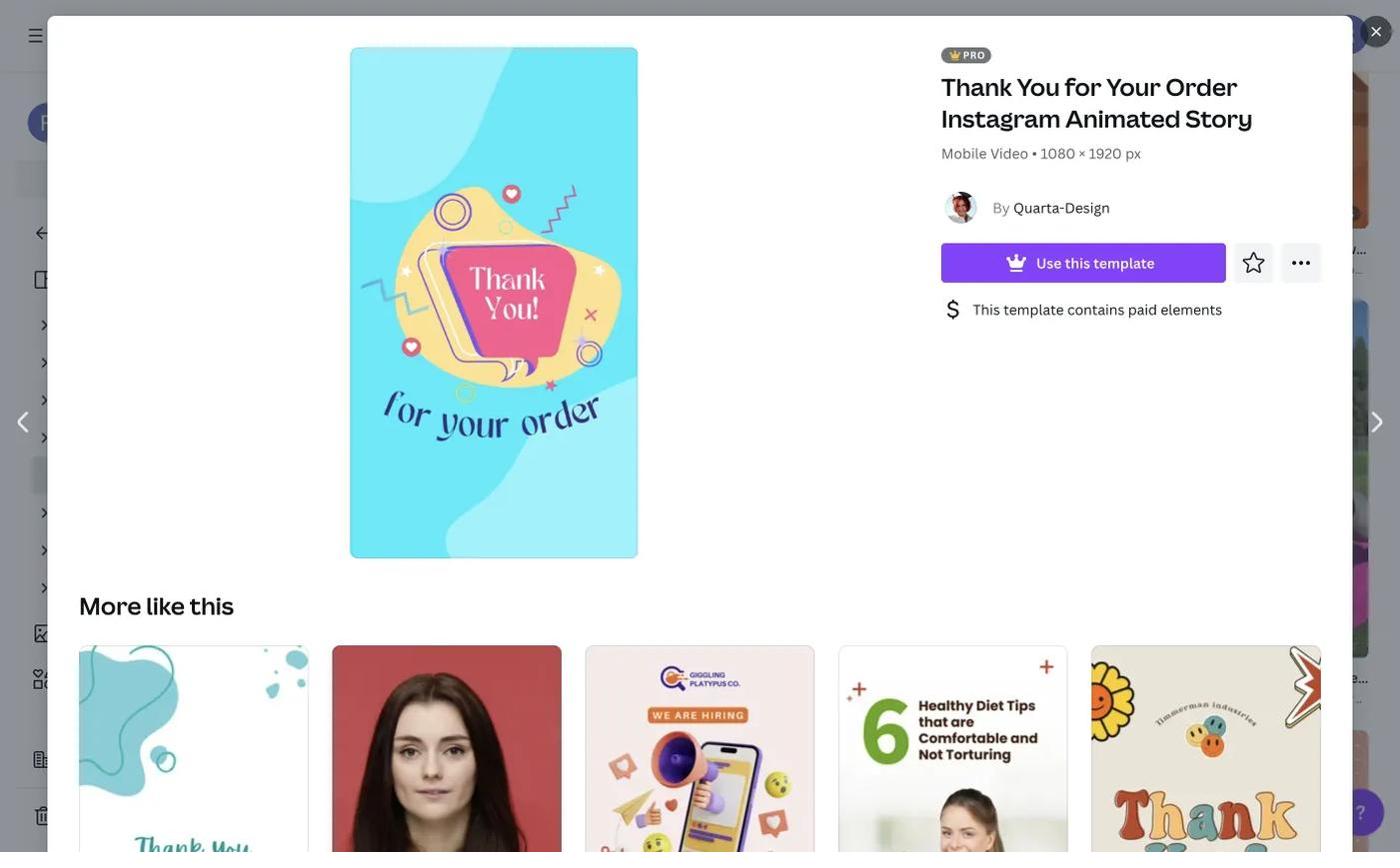 Task type: locate. For each thing, give the bounding box(es) containing it.
0 vertical spatial for
[[1066, 71, 1103, 103]]

story
[[1187, 102, 1254, 135], [1235, 239, 1272, 258]]

quarta-
[[1014, 198, 1066, 217], [1080, 690, 1124, 707]]

your left content
[[28, 724, 54, 740]]

for inside pink december video greetings your story mobile video by templates for fun!
[[1142, 261, 1158, 277]]

1 vertical spatial reels
[[703, 667, 740, 686]]

1 horizontal spatial gradient
[[537, 667, 596, 686]]

canva for top the 'gradient vlog instagram reels video' "link"'s mobile video by canva creative studio link
[[408, 259, 443, 275]]

1 horizontal spatial quarta-
[[1080, 690, 1124, 707]]

0 horizontal spatial template
[[1004, 300, 1065, 319]]

0 horizontal spatial for
[[1066, 71, 1103, 103]]

1 horizontal spatial instagram
[[632, 667, 700, 686]]

for inside the thank you for your order instagram animated story mobile video • 1080 × 1920 px
[[1066, 71, 1103, 103]]

1 horizontal spatial template
[[1095, 254, 1156, 273]]

templates
[[1080, 261, 1139, 277]]

mobile video by canva creative studio link for the bottommost the 'gradient vlog instagram reels video' "link"
[[537, 687, 758, 707]]

mobile video by canva creative st link
[[1209, 689, 1401, 709]]

video
[[991, 144, 1029, 163], [968, 232, 1006, 251], [519, 237, 558, 256], [1091, 239, 1129, 258], [355, 259, 388, 275], [579, 261, 612, 277], [1027, 261, 1060, 277], [1251, 261, 1284, 277], [743, 667, 782, 686], [803, 682, 836, 699], [579, 689, 612, 705], [1027, 690, 1060, 707], [1251, 691, 1284, 707]]

mobile inside pink pride month new podca mobile video by yuliia frost studio
[[1209, 261, 1248, 277]]

story right animated
[[1187, 102, 1254, 135]]

elements
[[1162, 300, 1223, 319]]

by inside pink december video greetings your story mobile video by templates for fun!
[[1063, 261, 1077, 277]]

new
[[1328, 239, 1358, 258]]

story inside pink december video greetings your story mobile video by templates for fun!
[[1235, 239, 1272, 258]]

cards and invitations link
[[59, 570, 245, 608]]

studio inside pink pride month new podca mobile video by yuliia frost studio
[[1370, 261, 1401, 277]]

vlog
[[375, 237, 405, 256], [599, 667, 629, 686]]

pink left pride
[[1209, 239, 1238, 258]]

1 horizontal spatial vlog
[[599, 667, 629, 686]]

yuliia
[[1304, 261, 1334, 277]]

pink december video greetings your story mobile video by templates for fun!
[[985, 239, 1272, 277]]

instagram
[[942, 102, 1062, 135], [408, 237, 476, 256], [632, 667, 700, 686]]

0 horizontal spatial creative
[[446, 259, 494, 275]]

cards
[[67, 579, 106, 598]]

0 horizontal spatial quarta-
[[1014, 198, 1066, 217]]

mobile video by canva creative studio link for top the 'gradient vlog instagram reels video' "link"
[[313, 257, 534, 277]]

1 vertical spatial instagram
[[408, 237, 476, 256]]

mobile inside the thank you for your order instagram animated story mobile video • 1080 × 1920 px
[[942, 144, 988, 163]]

more
[[79, 591, 141, 623]]

template
[[1095, 254, 1156, 273], [1004, 300, 1065, 319]]

this
[[1066, 254, 1091, 273], [190, 591, 234, 623]]

for left fun! at the right top of page
[[1142, 261, 1158, 277]]

reels for top the 'gradient vlog instagram reels video' "link"
[[479, 237, 516, 256]]

2 horizontal spatial your
[[1201, 239, 1232, 258]]

0 vertical spatial gradient
[[313, 237, 372, 256]]

thank you for your order instagram animated story mobile video • 1080 × 1920 px
[[942, 71, 1254, 163]]

mobile video by duvisuel link
[[537, 259, 697, 279]]

for
[[1066, 71, 1103, 103], [1142, 261, 1158, 277]]

mobile video by studio creator
[[761, 682, 940, 699]]

mobile
[[942, 144, 988, 163], [918, 232, 964, 251], [313, 259, 352, 275], [537, 261, 576, 277], [985, 261, 1024, 277], [1209, 261, 1248, 277], [761, 682, 800, 699], [537, 689, 576, 705], [985, 690, 1024, 707], [1209, 691, 1248, 707]]

you
[[1018, 71, 1061, 103]]

1 vertical spatial design
[[1124, 690, 1163, 707]]

mobile video by canva creative studio link
[[313, 257, 534, 277], [537, 687, 758, 707]]

0 vertical spatial this
[[1066, 254, 1091, 273]]

this right use
[[1066, 254, 1091, 273]]

1 vertical spatial gradient
[[537, 667, 596, 686]]

creative
[[446, 259, 494, 275], [670, 689, 718, 705], [1342, 691, 1390, 707]]

1 vertical spatial for
[[1142, 261, 1158, 277]]

None search field
[[807, 16, 1044, 55]]

1080
[[1042, 144, 1077, 163]]

pink modern minimalist mockup skincare online shop mobile video image
[[497, 0, 697, 228]]

1 horizontal spatial pink
[[1209, 239, 1238, 258]]

by
[[390, 259, 405, 275], [614, 261, 629, 277], [1063, 261, 1077, 277], [1287, 261, 1301, 277], [839, 682, 853, 699], [614, 689, 629, 705], [1063, 690, 1077, 707], [1287, 691, 1301, 707]]

0 horizontal spatial instagram
[[408, 237, 476, 256]]

1 horizontal spatial your
[[1107, 71, 1162, 103]]

1 vertical spatial this
[[190, 591, 234, 623]]

purple happy birthday mobile video image
[[721, 0, 922, 222]]

2 horizontal spatial instagram
[[942, 102, 1062, 135]]

mobile inside 'mobile video by studio creator' link
[[761, 682, 800, 699]]

purple happy birthday mobile video
[[761, 232, 1006, 251]]

1 horizontal spatial reels
[[703, 667, 740, 686]]

pink inside pink pride month new podca mobile video by yuliia frost studio
[[1209, 239, 1238, 258]]

1 vertical spatial gradient vlog instagram reels video mobile video by canva creative studio
[[537, 667, 782, 705]]

by quarta-design
[[994, 198, 1111, 217]]

st
[[1393, 691, 1401, 707]]

pro
[[964, 48, 986, 62]]

video inside the thank you for your order instagram animated story mobile video • 1080 × 1920 px
[[991, 144, 1029, 163]]

0 horizontal spatial pink
[[985, 239, 1014, 258]]

0 horizontal spatial reels
[[479, 237, 516, 256]]

0 vertical spatial gradient vlog instagram reels video mobile video by canva creative studio
[[313, 237, 558, 275]]

colorful powder minimalist holi festival greeting tik tok image
[[945, 731, 1146, 853]]

1 horizontal spatial canva
[[632, 689, 667, 705]]

reels
[[479, 237, 516, 256], [703, 667, 740, 686]]

0 vertical spatial your
[[1107, 71, 1162, 103]]

your content
[[28, 724, 104, 740]]

by
[[994, 198, 1011, 217]]

pink down by
[[985, 239, 1014, 258]]

story left 'month'
[[1235, 239, 1272, 258]]

0 horizontal spatial gradient
[[313, 237, 372, 256]]

0 vertical spatial story
[[1187, 102, 1254, 135]]

gradient vlog instagram reels video link
[[313, 236, 558, 257], [537, 666, 782, 687]]

mobile inside mobile video by canva creative st link
[[1209, 691, 1248, 707]]

like
[[146, 591, 185, 623]]

photos link
[[28, 616, 245, 653]]

thank
[[942, 71, 1013, 103]]

1 vertical spatial vlog
[[599, 667, 629, 686]]

gradient for top the 'gradient vlog instagram reels video' "link"'s mobile video by canva creative studio link
[[313, 237, 372, 256]]

1 vertical spatial story
[[1235, 239, 1272, 258]]

pink inside pink december video greetings your story mobile video by templates for fun!
[[985, 239, 1014, 258]]

0 vertical spatial design
[[1066, 198, 1111, 217]]

use this template button
[[942, 243, 1227, 283]]

1 vertical spatial mobile video by canva creative studio link
[[537, 687, 758, 707]]

this right like
[[190, 591, 234, 623]]

creative for top the 'gradient vlog instagram reels video' "link"
[[446, 259, 494, 275]]

pink
[[985, 239, 1014, 258], [1209, 239, 1238, 258]]

quarta- inside mobile video by quarta-design link
[[1080, 690, 1124, 707]]

1 vertical spatial gradient vlog instagram reels video link
[[537, 666, 782, 687]]

2 vertical spatial instagram
[[632, 667, 700, 686]]

2 pink from the left
[[1209, 239, 1238, 258]]

1 pink from the left
[[985, 239, 1014, 258]]

studio for pink pride month new podca link
[[1370, 261, 1401, 277]]

your left pride
[[1201, 239, 1232, 258]]

1920
[[1090, 144, 1123, 163]]

0 vertical spatial mobile video by canva creative studio link
[[313, 257, 534, 277]]

1 horizontal spatial mobile video by canva creative studio link
[[537, 687, 758, 707]]

1 vertical spatial template
[[1004, 300, 1065, 319]]

0 vertical spatial vlog
[[375, 237, 405, 256]]

order
[[1167, 71, 1239, 103]]

1 vertical spatial your
[[1201, 239, 1232, 258]]

and
[[109, 579, 135, 598]]

this template contains paid elements
[[974, 300, 1223, 319]]

invitations
[[138, 579, 209, 598]]

studio
[[497, 259, 534, 275], [1370, 261, 1401, 277], [856, 682, 893, 699], [721, 689, 758, 705]]

use
[[1037, 254, 1063, 273]]

gradient
[[313, 237, 372, 256], [537, 667, 596, 686]]

design
[[1066, 198, 1111, 217], [1124, 690, 1163, 707]]

1 horizontal spatial for
[[1142, 261, 1158, 277]]

gradient for the bottommost the 'gradient vlog instagram reels video' "link"'s mobile video by canva creative studio link
[[537, 667, 596, 686]]

your up the px
[[1107, 71, 1162, 103]]

1 horizontal spatial this
[[1066, 254, 1091, 273]]

0 horizontal spatial vlog
[[375, 237, 405, 256]]

gradient vlog instagram reels video mobile video by canva creative studio
[[313, 237, 558, 275], [537, 667, 782, 705]]

studio for the bottommost the 'gradient vlog instagram reels video' "link"
[[721, 689, 758, 705]]

pink december video greetings your story link
[[985, 237, 1272, 259]]

0 vertical spatial reels
[[479, 237, 516, 256]]

0 horizontal spatial canva
[[408, 259, 443, 275]]

canva for the bottommost the 'gradient vlog instagram reels video' "link"'s mobile video by canva creative studio link
[[632, 689, 667, 705]]

vlog for the bottommost the 'gradient vlog instagram reels video' "link"
[[599, 667, 629, 686]]

your
[[1107, 71, 1162, 103], [1201, 239, 1232, 258], [28, 724, 54, 740]]

1 vertical spatial quarta-
[[1080, 690, 1124, 707]]

1 horizontal spatial creative
[[670, 689, 718, 705]]

canva
[[408, 259, 443, 275], [632, 689, 667, 705], [1304, 691, 1339, 707]]

pink ice cream promo mobile video image
[[721, 723, 922, 853]]

create a team
[[63, 752, 156, 770]]

1 horizontal spatial design
[[1124, 690, 1163, 707]]

0 vertical spatial instagram
[[942, 102, 1062, 135]]

2 vertical spatial your
[[28, 724, 54, 740]]

0 vertical spatial template
[[1095, 254, 1156, 273]]

video inside pink pride month new podca mobile video by yuliia frost studio
[[1251, 261, 1284, 277]]

icons
[[67, 670, 103, 689]]

contains
[[1068, 300, 1126, 319]]

for right "you" in the right top of the page
[[1066, 71, 1103, 103]]

0 horizontal spatial mobile video by canva creative studio link
[[313, 257, 534, 277]]

podca
[[1361, 239, 1401, 258]]



Task type: describe. For each thing, give the bounding box(es) containing it.
0 horizontal spatial this
[[190, 591, 234, 623]]

creative for the bottommost the 'gradient vlog instagram reels video' "link"
[[670, 689, 718, 705]]

pink for pink december video greetings your story
[[985, 239, 1014, 258]]

mobile inside mobile video by duvisuel link
[[537, 261, 576, 277]]

pink for pink pride month new podca
[[1209, 239, 1238, 258]]

story inside the thank you for your order instagram animated story mobile video • 1080 × 1920 px
[[1187, 102, 1254, 135]]

animated
[[1066, 102, 1182, 135]]

mobile video by canva creative st
[[1209, 691, 1401, 707]]

$
[[1349, 207, 1356, 220]]

frost
[[1337, 261, 1367, 277]]

create
[[63, 752, 108, 770]]

this inside use this template button
[[1066, 254, 1091, 273]]

use this template
[[1037, 254, 1156, 273]]

studio for top the 'gradient vlog instagram reels video' "link"
[[497, 259, 534, 275]]

team
[[122, 752, 156, 770]]

instagram inside the thank you for your order instagram animated story mobile video • 1080 × 1920 px
[[942, 102, 1062, 135]]

pink and purple lets get vaccinated mobile video image
[[497, 729, 697, 853]]

cards and invitations
[[67, 579, 209, 598]]

content
[[57, 724, 104, 740]]

0 vertical spatial gradient vlog instagram reels video link
[[313, 236, 558, 257]]

this
[[974, 300, 1001, 319]]

fun!
[[1161, 261, 1184, 277]]

purple
[[761, 232, 805, 251]]

greetings
[[1133, 239, 1198, 258]]

trash
[[63, 808, 100, 827]]

photos
[[67, 625, 115, 644]]

your inside pink december video greetings your story mobile video by templates for fun!
[[1201, 239, 1232, 258]]

0 vertical spatial quarta-
[[1014, 198, 1066, 217]]

quarta-design link
[[1014, 198, 1111, 217]]

instagram for the bottommost the 'gradient vlog instagram reels video' "link"
[[632, 667, 700, 686]]

2 horizontal spatial creative
[[1342, 691, 1390, 707]]

mobile inside mobile video by quarta-design link
[[985, 690, 1024, 707]]

0 horizontal spatial your
[[28, 724, 54, 740]]

trash link
[[16, 798, 257, 837]]

mobile video by templates for fun! link
[[985, 259, 1184, 279]]

mobile video by yuliia frost studio link
[[1209, 259, 1401, 279]]

more like this
[[79, 591, 234, 623]]

template inside use this template button
[[1095, 254, 1156, 273]]

by inside pink pride month new podca mobile video by yuliia frost studio
[[1287, 261, 1301, 277]]

mobile video by quarta-design
[[985, 690, 1163, 707]]

0 horizontal spatial design
[[1066, 198, 1111, 217]]

icons link
[[28, 661, 245, 699]]

duvisuel
[[632, 261, 681, 277]]

instagram for top the 'gradient vlog instagram reels video' "link"
[[408, 237, 476, 256]]

a
[[111, 752, 119, 770]]

mobile video by studio creator link
[[761, 681, 940, 701]]

paid
[[1129, 300, 1158, 319]]

pink pride month new podca link
[[1209, 237, 1401, 259]]

mobile inside pink december video greetings your story mobile video by templates for fun!
[[985, 261, 1024, 277]]

mobile video by quarta-design link
[[985, 689, 1163, 709]]

•
[[1033, 144, 1038, 163]]

birthday
[[856, 232, 915, 251]]

month
[[1280, 239, 1325, 258]]

px
[[1126, 144, 1142, 163]]

creator
[[896, 682, 940, 699]]

happy
[[809, 232, 853, 251]]

pride
[[1241, 239, 1277, 258]]

pink gradient retro shop now mobile video image
[[1169, 731, 1370, 853]]

your inside the thank you for your order instagram animated story mobile video • 1080 × 1920 px
[[1107, 71, 1162, 103]]

reels for the bottommost the 'gradient vlog instagram reels video' "link"
[[703, 667, 740, 686]]

mobile video by duvisuel
[[537, 261, 681, 277]]

top level navigation element
[[174, 16, 759, 55]]

december
[[1017, 239, 1087, 258]]

2 horizontal spatial canva
[[1304, 691, 1339, 707]]

vlog for top the 'gradient vlog instagram reels video' "link"
[[375, 237, 405, 256]]

×
[[1080, 144, 1086, 163]]

pink pride month new podca mobile video by yuliia frost studio
[[1209, 239, 1401, 277]]

create a team button
[[16, 741, 257, 781]]



Task type: vqa. For each thing, say whether or not it's contained in the screenshot.
Plus
no



